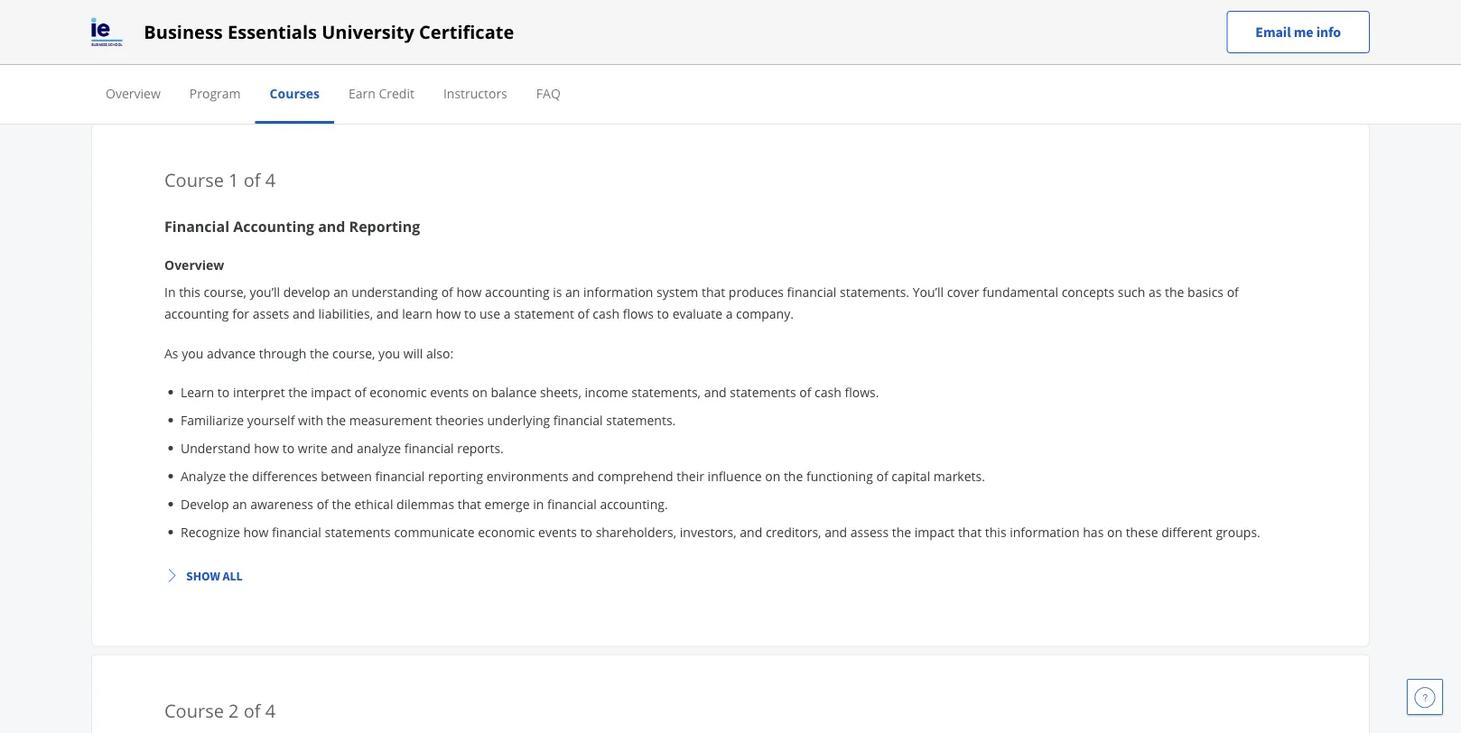 Task type: describe. For each thing, give the bounding box(es) containing it.
recognize how financial statements communicate economic events to shareholders, investors, and creditors, and assess the impact that this information has on these different groups.
[[181, 523, 1261, 540]]

courses
[[270, 84, 320, 102]]

financial accounting and reporting
[[164, 216, 420, 235]]

functioning
[[806, 467, 873, 484]]

on inside 'list item'
[[472, 383, 487, 400]]

of right statement at the left of the page
[[577, 305, 589, 322]]

to inside 'list item'
[[218, 383, 230, 400]]

statements inside 'list item'
[[730, 383, 796, 400]]

analyze
[[181, 467, 226, 484]]

to right flows
[[657, 305, 669, 322]]

university
[[322, 19, 414, 44]]

for
[[232, 305, 249, 322]]

analyze
[[357, 439, 401, 456]]

evaluate
[[672, 305, 722, 322]]

with
[[298, 411, 323, 428]]

company.
[[736, 305, 794, 322]]

and left assess on the right bottom of the page
[[825, 523, 847, 540]]

as
[[1149, 283, 1162, 300]]

ethical
[[354, 495, 393, 512]]

in inside list item
[[533, 495, 544, 512]]

how down yourself
[[254, 439, 279, 456]]

also:
[[426, 345, 453, 362]]

instructors
[[443, 84, 507, 102]]

program
[[189, 84, 241, 102]]

information inside in this course, you'll develop an understanding of how accounting is an information system that produces financial statements. you'll cover fundamental concepts such as the basics of accounting for assets and liabilities, and learn how to use a statement of cash flows to evaluate a company.
[[583, 283, 653, 300]]

impact inside 'list item'
[[311, 383, 351, 400]]

between
[[321, 467, 372, 484]]

1 you from the left
[[182, 345, 203, 362]]

liabilities,
[[318, 305, 373, 322]]

understand
[[181, 439, 251, 456]]

economic inside 'list item'
[[370, 383, 427, 400]]

1 horizontal spatial accounting
[[485, 283, 550, 300]]

as you advance through the course, you will also:
[[164, 345, 453, 362]]

help center image
[[1414, 686, 1436, 708]]

creditors,
[[766, 523, 821, 540]]

and down 'understanding'
[[376, 305, 399, 322]]

overview inside certificate menu element
[[106, 84, 161, 102]]

and left comprehend
[[572, 467, 594, 484]]

me
[[1294, 23, 1314, 41]]

statement
[[514, 305, 574, 322]]

income
[[585, 383, 628, 400]]

the right through
[[310, 345, 329, 362]]

1 horizontal spatial overview
[[164, 256, 224, 273]]

advance
[[207, 345, 256, 362]]

measurement
[[349, 411, 432, 428]]

earn credit link
[[349, 84, 414, 102]]

analyze the differences between financial reporting environments and comprehend their influence on the functioning of capital markets.
[[181, 467, 985, 484]]

of up measurement
[[354, 383, 366, 400]]

how down awareness
[[243, 523, 269, 540]]

such
[[1118, 283, 1145, 300]]

0 horizontal spatial accounting
[[164, 305, 229, 322]]

and down develop
[[293, 305, 315, 322]]

of right the "basics"
[[1227, 283, 1239, 300]]

statements inside list item
[[325, 523, 391, 540]]

month
[[744, 37, 816, 66]]

1 a from the left
[[504, 305, 511, 322]]

cover
[[947, 283, 979, 300]]

email
[[1255, 23, 1291, 41]]

program
[[822, 37, 915, 66]]

underlying
[[487, 411, 550, 428]]

essentials
[[228, 19, 317, 44]]

system
[[657, 283, 698, 300]]

reports.
[[457, 439, 504, 456]]

in this course, you'll develop an understanding of how accounting is an information system that produces financial statements. you'll cover fundamental concepts such as the basics of accounting for assets and liabilities, and learn how to use a statement of cash flows to evaluate a company.
[[164, 283, 1239, 322]]

faq
[[536, 84, 561, 102]]

that inside in this course, you'll develop an understanding of how accounting is an information system that produces financial statements. you'll cover fundamental concepts such as the basics of accounting for assets and liabilities, and learn how to use a statement of cash flows to evaluate a company.
[[702, 283, 725, 300]]

markets.
[[934, 467, 985, 484]]

emerge
[[485, 495, 530, 512]]

financial down awareness
[[272, 523, 321, 540]]

courses
[[564, 37, 647, 66]]

certificate menu element
[[91, 65, 1370, 124]]

understand how to write and analyze financial reports. list item
[[181, 438, 1264, 457]]

learn to interpret the impact of economic events on balance sheets, income statements, and statements of cash flows.
[[181, 383, 879, 400]]

this inside list item
[[985, 523, 1007, 540]]

of right 'understanding'
[[441, 283, 453, 300]]

their
[[677, 467, 704, 484]]

influence
[[708, 467, 762, 484]]

understanding
[[352, 283, 438, 300]]

info
[[1316, 23, 1341, 41]]

financial inside in this course, you'll develop an understanding of how accounting is an information system that produces financial statements. you'll cover fundamental concepts such as the basics of accounting for assets and liabilities, and learn how to use a statement of cash flows to evaluate a company.
[[787, 283, 837, 300]]

you'll
[[250, 283, 280, 300]]

use
[[480, 305, 500, 322]]

develop
[[283, 283, 330, 300]]

write
[[298, 439, 328, 456]]

develop an awareness of the ethical dilemmas that emerge in financial accounting.
[[181, 495, 668, 512]]

course, inside in this course, you'll develop an understanding of how accounting is an information system that produces financial statements. you'll cover fundamental concepts such as the basics of accounting for assets and liabilities, and learn how to use a statement of cash flows to evaluate a company.
[[204, 283, 246, 300]]

and inside 'list item'
[[704, 383, 727, 400]]

0 vertical spatial this
[[679, 37, 720, 66]]

statements. inside list item
[[606, 411, 676, 428]]

course 1 of 4
[[164, 167, 276, 192]]

list containing learn to interpret the impact of economic events on balance sheets, income statements, and statements of cash flows.
[[172, 382, 1264, 541]]

flows.
[[845, 383, 879, 400]]

1 horizontal spatial an
[[333, 283, 348, 300]]

business
[[144, 19, 223, 44]]

through
[[259, 345, 306, 362]]

environments
[[486, 467, 569, 484]]

4 courses in this 5 month program
[[546, 37, 915, 66]]

accounting.
[[600, 495, 668, 512]]

of down between
[[317, 495, 329, 512]]

financial down 'analyze'
[[375, 467, 425, 484]]

faq link
[[536, 84, 561, 102]]

communicate
[[394, 523, 475, 540]]

course 2 of 4
[[164, 698, 276, 723]]

interpret
[[233, 383, 285, 400]]

statements. inside in this course, you'll develop an understanding of how accounting is an information system that produces financial statements. you'll cover fundamental concepts such as the basics of accounting for assets and liabilities, and learn how to use a statement of cash flows to evaluate a company.
[[840, 283, 909, 300]]

0 horizontal spatial that
[[458, 495, 481, 512]]

1 horizontal spatial in
[[652, 37, 673, 66]]

reporting
[[349, 216, 420, 235]]

the down between
[[332, 495, 351, 512]]

these
[[1126, 523, 1158, 540]]

capital
[[892, 467, 930, 484]]

4 for course 1 of 4
[[265, 167, 276, 192]]

program link
[[189, 84, 241, 102]]

2 vertical spatial that
[[958, 523, 982, 540]]

familiarize yourself with the measurement theories underlying financial statements. list item
[[181, 410, 1264, 429]]

1 horizontal spatial on
[[765, 467, 781, 484]]

all
[[223, 567, 243, 584]]

how up use
[[456, 283, 482, 300]]



Task type: locate. For each thing, give the bounding box(es) containing it.
fundamental
[[983, 283, 1058, 300]]

credit
[[379, 84, 414, 102]]

investors,
[[680, 523, 737, 540]]

1 horizontal spatial a
[[726, 305, 733, 322]]

in down 'environments'
[[533, 495, 544, 512]]

0 vertical spatial impact
[[311, 383, 351, 400]]

financial down familiarize yourself with the measurement theories underlying financial statements.
[[404, 439, 454, 456]]

the left "functioning" at the right bottom of page
[[784, 467, 803, 484]]

groups.
[[1216, 523, 1261, 540]]

0 horizontal spatial impact
[[311, 383, 351, 400]]

in
[[164, 283, 176, 300]]

1 vertical spatial course,
[[332, 345, 375, 362]]

statements down 'ethical'
[[325, 523, 391, 540]]

familiarize
[[181, 411, 244, 428]]

the right with
[[327, 411, 346, 428]]

cash left flows.
[[815, 383, 841, 400]]

information left has
[[1010, 523, 1080, 540]]

1 horizontal spatial this
[[679, 37, 720, 66]]

the inside 'list item'
[[288, 383, 308, 400]]

1 horizontal spatial you
[[378, 345, 400, 362]]

to right learn
[[218, 383, 230, 400]]

1 vertical spatial that
[[458, 495, 481, 512]]

accounting down the in
[[164, 305, 229, 322]]

that down reporting
[[458, 495, 481, 512]]

2 a from the left
[[726, 305, 733, 322]]

develop
[[181, 495, 229, 512]]

2 horizontal spatial that
[[958, 523, 982, 540]]

0 vertical spatial cash
[[593, 305, 620, 322]]

1 horizontal spatial economic
[[478, 523, 535, 540]]

1 horizontal spatial cash
[[815, 383, 841, 400]]

0 vertical spatial 4
[[546, 37, 558, 66]]

accounting
[[233, 216, 314, 235]]

of left capital
[[876, 467, 888, 484]]

1 vertical spatial impact
[[915, 523, 955, 540]]

email me info
[[1255, 23, 1341, 41]]

financial down analyze the differences between financial reporting environments and comprehend their influence on the functioning of capital markets.
[[547, 495, 597, 512]]

0 vertical spatial economic
[[370, 383, 427, 400]]

events up theories
[[430, 383, 469, 400]]

reporting
[[428, 467, 483, 484]]

the
[[1165, 283, 1184, 300], [310, 345, 329, 362], [288, 383, 308, 400], [327, 411, 346, 428], [229, 467, 249, 484], [784, 467, 803, 484], [332, 495, 351, 512], [892, 523, 911, 540]]

familiarize yourself with the measurement theories underlying financial statements.
[[181, 411, 676, 428]]

assess
[[850, 523, 889, 540]]

events down analyze the differences between financial reporting environments and comprehend their influence on the functioning of capital markets.
[[538, 523, 577, 540]]

1 vertical spatial events
[[538, 523, 577, 540]]

1 vertical spatial information
[[1010, 523, 1080, 540]]

course, up for
[[204, 283, 246, 300]]

assets
[[253, 305, 289, 322]]

0 vertical spatial on
[[472, 383, 487, 400]]

statements
[[730, 383, 796, 400], [325, 523, 391, 540]]

0 horizontal spatial a
[[504, 305, 511, 322]]

economic inside list item
[[478, 523, 535, 540]]

overview link
[[106, 84, 161, 102]]

you right as
[[182, 345, 203, 362]]

course,
[[204, 283, 246, 300], [332, 345, 375, 362]]

show
[[186, 567, 220, 584]]

an right 'is'
[[565, 283, 580, 300]]

course for course 2 of 4
[[164, 698, 224, 723]]

1 horizontal spatial statements
[[730, 383, 796, 400]]

sheets,
[[540, 383, 582, 400]]

1
[[229, 167, 239, 192]]

an up liabilities,
[[333, 283, 348, 300]]

and
[[318, 216, 345, 235], [293, 305, 315, 322], [376, 305, 399, 322], [704, 383, 727, 400], [331, 439, 353, 456], [572, 467, 594, 484], [740, 523, 762, 540], [825, 523, 847, 540]]

produces
[[729, 283, 784, 300]]

1 horizontal spatial information
[[1010, 523, 1080, 540]]

2
[[229, 698, 239, 723]]

that
[[702, 283, 725, 300], [458, 495, 481, 512], [958, 523, 982, 540]]

this down markets.
[[985, 523, 1007, 540]]

course left 1
[[164, 167, 224, 192]]

course for course 1 of 4
[[164, 167, 224, 192]]

overview up the in
[[164, 256, 224, 273]]

on right has
[[1107, 523, 1123, 540]]

0 horizontal spatial cash
[[593, 305, 620, 322]]

5
[[726, 37, 738, 66]]

0 horizontal spatial you
[[182, 345, 203, 362]]

learn
[[402, 305, 432, 322]]

is
[[553, 283, 562, 300]]

show all
[[186, 567, 243, 584]]

learn to interpret the impact of economic events on balance sheets, income statements, and statements of cash flows. list item
[[181, 382, 1264, 401]]

statements up familiarize yourself with the measurement theories underlying financial statements. list item
[[730, 383, 796, 400]]

to
[[464, 305, 476, 322], [657, 305, 669, 322], [218, 383, 230, 400], [282, 439, 295, 456], [580, 523, 592, 540]]

email me info button
[[1227, 11, 1370, 53]]

0 vertical spatial statements
[[730, 383, 796, 400]]

analyze the differences between financial reporting environments and comprehend their influence on the functioning of capital markets. list item
[[181, 466, 1264, 485]]

1 horizontal spatial course,
[[332, 345, 375, 362]]

impact inside list item
[[915, 523, 955, 540]]

comprehend
[[598, 467, 673, 484]]

this
[[679, 37, 720, 66], [179, 283, 200, 300], [985, 523, 1007, 540]]

learn
[[181, 383, 214, 400]]

that up evaluate
[[702, 283, 725, 300]]

1 horizontal spatial impact
[[915, 523, 955, 540]]

0 horizontal spatial statements.
[[606, 411, 676, 428]]

and up familiarize yourself with the measurement theories underlying financial statements. list item
[[704, 383, 727, 400]]

1 vertical spatial statements
[[325, 523, 391, 540]]

in right the courses
[[652, 37, 673, 66]]

course left 2
[[164, 698, 224, 723]]

you left 'will'
[[378, 345, 400, 362]]

earn
[[349, 84, 376, 102]]

a right evaluate
[[726, 305, 733, 322]]

1 vertical spatial 4
[[265, 167, 276, 192]]

to left use
[[464, 305, 476, 322]]

1 vertical spatial overview
[[164, 256, 224, 273]]

the right as
[[1165, 283, 1184, 300]]

1 horizontal spatial statements.
[[840, 283, 909, 300]]

4 right 1
[[265, 167, 276, 192]]

an
[[333, 283, 348, 300], [565, 283, 580, 300], [232, 495, 247, 512]]

recognize how financial statements communicate economic events to shareholders, investors, and creditors, and assess the impact that this information has on these different groups. list item
[[181, 522, 1264, 541]]

0 horizontal spatial an
[[232, 495, 247, 512]]

events inside learn to interpret the impact of economic events on balance sheets, income statements, and statements of cash flows. 'list item'
[[430, 383, 469, 400]]

impact down capital
[[915, 523, 955, 540]]

to left write
[[282, 439, 295, 456]]

overview down "ie business school" icon
[[106, 84, 161, 102]]

the inside list item
[[327, 411, 346, 428]]

financial inside list item
[[553, 411, 603, 428]]

2 you from the left
[[378, 345, 400, 362]]

dilemmas
[[396, 495, 454, 512]]

2 horizontal spatial this
[[985, 523, 1007, 540]]

understand how to write and analyze financial reports.
[[181, 439, 504, 456]]

financial up company.
[[787, 283, 837, 300]]

0 horizontal spatial on
[[472, 383, 487, 400]]

list
[[172, 382, 1264, 541]]

the right "analyze"
[[229, 467, 249, 484]]

economic
[[370, 383, 427, 400], [478, 523, 535, 540]]

statements,
[[632, 383, 701, 400]]

to left shareholders,
[[580, 523, 592, 540]]

1 vertical spatial economic
[[478, 523, 535, 540]]

you'll
[[913, 283, 944, 300]]

0 vertical spatial statements.
[[840, 283, 909, 300]]

develop an awareness of the ethical dilemmas that emerge in financial accounting. list item
[[181, 494, 1264, 513]]

0 vertical spatial accounting
[[485, 283, 550, 300]]

0 horizontal spatial information
[[583, 283, 653, 300]]

on right influence on the bottom of page
[[765, 467, 781, 484]]

2 vertical spatial on
[[1107, 523, 1123, 540]]

0 horizontal spatial statements
[[325, 523, 391, 540]]

0 vertical spatial information
[[583, 283, 653, 300]]

4 right 2
[[265, 698, 276, 723]]

cash inside in this course, you'll develop an understanding of how accounting is an information system that produces financial statements. you'll cover fundamental concepts such as the basics of accounting for assets and liabilities, and learn how to use a statement of cash flows to evaluate a company.
[[593, 305, 620, 322]]

how
[[456, 283, 482, 300], [436, 305, 461, 322], [254, 439, 279, 456], [243, 523, 269, 540]]

information inside list item
[[1010, 523, 1080, 540]]

of left flows.
[[799, 383, 811, 400]]

2 vertical spatial 4
[[265, 698, 276, 723]]

financial
[[164, 216, 229, 235]]

the right assess on the right bottom of the page
[[892, 523, 911, 540]]

0 vertical spatial overview
[[106, 84, 161, 102]]

of right 1
[[244, 167, 261, 192]]

financial down sheets,
[[553, 411, 603, 428]]

cash inside 'list item'
[[815, 383, 841, 400]]

0 vertical spatial course
[[164, 167, 224, 192]]

awareness
[[250, 495, 313, 512]]

this left 5
[[679, 37, 720, 66]]

statements. down the statements,
[[606, 411, 676, 428]]

a right use
[[504, 305, 511, 322]]

courses link
[[270, 84, 320, 102]]

1 vertical spatial accounting
[[164, 305, 229, 322]]

will
[[404, 345, 423, 362]]

and up between
[[331, 439, 353, 456]]

1 vertical spatial this
[[179, 283, 200, 300]]

1 vertical spatial cash
[[815, 383, 841, 400]]

and down develop an awareness of the ethical dilemmas that emerge in financial accounting. list item
[[740, 523, 762, 540]]

1 vertical spatial on
[[765, 467, 781, 484]]

course
[[164, 167, 224, 192], [164, 698, 224, 723]]

0 vertical spatial course,
[[204, 283, 246, 300]]

this inside in this course, you'll develop an understanding of how accounting is an information system that produces financial statements. you'll cover fundamental concepts such as the basics of accounting for assets and liabilities, and learn how to use a statement of cash flows to evaluate a company.
[[179, 283, 200, 300]]

2 horizontal spatial an
[[565, 283, 580, 300]]

0 horizontal spatial economic
[[370, 383, 427, 400]]

this right the in
[[179, 283, 200, 300]]

information up flows
[[583, 283, 653, 300]]

0 vertical spatial that
[[702, 283, 725, 300]]

ie business school image
[[91, 18, 122, 47]]

yourself
[[247, 411, 295, 428]]

statements.
[[840, 283, 909, 300], [606, 411, 676, 428]]

1 vertical spatial in
[[533, 495, 544, 512]]

a
[[504, 305, 511, 322], [726, 305, 733, 322]]

differences
[[252, 467, 318, 484]]

instructors link
[[443, 84, 507, 102]]

and left reporting
[[318, 216, 345, 235]]

an right develop
[[232, 495, 247, 512]]

0 horizontal spatial in
[[533, 495, 544, 512]]

4 for course 2 of 4
[[265, 698, 276, 723]]

impact up with
[[311, 383, 351, 400]]

that down markets.
[[958, 523, 982, 540]]

on left balance
[[472, 383, 487, 400]]

0 horizontal spatial this
[[179, 283, 200, 300]]

cash left flows
[[593, 305, 620, 322]]

how right "learn"
[[436, 305, 461, 322]]

2 vertical spatial this
[[985, 523, 1007, 540]]

balance
[[491, 383, 537, 400]]

1 horizontal spatial events
[[538, 523, 577, 540]]

business essentials university certificate
[[144, 19, 514, 44]]

1 horizontal spatial that
[[702, 283, 725, 300]]

economic up measurement
[[370, 383, 427, 400]]

2 course from the top
[[164, 698, 224, 723]]

information
[[583, 283, 653, 300], [1010, 523, 1080, 540]]

events inside the recognize how financial statements communicate economic events to shareholders, investors, and creditors, and assess the impact that this information has on these different groups. list item
[[538, 523, 577, 540]]

certificate
[[419, 19, 514, 44]]

course, down liabilities,
[[332, 345, 375, 362]]

accounting up statement at the left of the page
[[485, 283, 550, 300]]

1 vertical spatial course
[[164, 698, 224, 723]]

0 vertical spatial events
[[430, 383, 469, 400]]

impact
[[311, 383, 351, 400], [915, 523, 955, 540]]

accounting
[[485, 283, 550, 300], [164, 305, 229, 322]]

0 horizontal spatial events
[[430, 383, 469, 400]]

1 course from the top
[[164, 167, 224, 192]]

statements. left you'll
[[840, 283, 909, 300]]

4 up faq
[[546, 37, 558, 66]]

events
[[430, 383, 469, 400], [538, 523, 577, 540]]

basics
[[1188, 283, 1224, 300]]

concepts
[[1062, 283, 1115, 300]]

has
[[1083, 523, 1104, 540]]

of right 2
[[244, 698, 261, 723]]

0 horizontal spatial overview
[[106, 84, 161, 102]]

the up with
[[288, 383, 308, 400]]

1 vertical spatial statements.
[[606, 411, 676, 428]]

theories
[[435, 411, 484, 428]]

an inside list item
[[232, 495, 247, 512]]

earn credit
[[349, 84, 414, 102]]

on
[[472, 383, 487, 400], [765, 467, 781, 484], [1107, 523, 1123, 540]]

0 vertical spatial in
[[652, 37, 673, 66]]

economic down emerge
[[478, 523, 535, 540]]

2 horizontal spatial on
[[1107, 523, 1123, 540]]

0 horizontal spatial course,
[[204, 283, 246, 300]]

the inside in this course, you'll develop an understanding of how accounting is an information system that produces financial statements. you'll cover fundamental concepts such as the basics of accounting for assets and liabilities, and learn how to use a statement of cash flows to evaluate a company.
[[1165, 283, 1184, 300]]

of
[[244, 167, 261, 192], [441, 283, 453, 300], [1227, 283, 1239, 300], [577, 305, 589, 322], [354, 383, 366, 400], [799, 383, 811, 400], [876, 467, 888, 484], [317, 495, 329, 512], [244, 698, 261, 723]]



Task type: vqa. For each thing, say whether or not it's contained in the screenshot.
HEC PARIS LOGO
no



